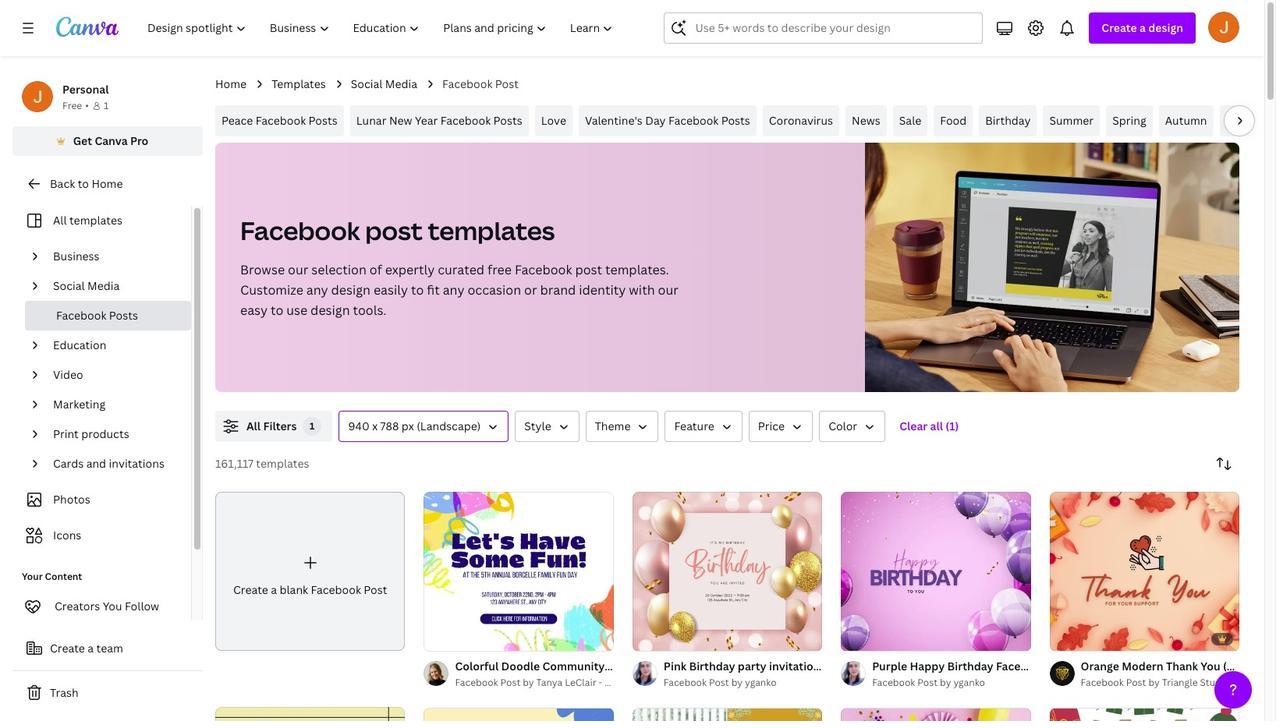 Task type: describe. For each thing, give the bounding box(es) containing it.
pink
[[664, 660, 687, 675]]

swell
[[619, 677, 643, 690]]

sale link
[[893, 105, 928, 137]]

birthday inside purple happy birthday facebook post facebook post by yganko
[[948, 660, 994, 675]]

free •
[[62, 99, 89, 112]]

social media for bottom social media link
[[53, 279, 120, 293]]

clear
[[900, 419, 928, 434]]

161,117
[[215, 457, 254, 471]]

create a design
[[1102, 20, 1184, 35]]

theme
[[595, 419, 631, 434]]

788
[[381, 419, 399, 434]]

feature
[[675, 419, 715, 434]]

orange
[[1081, 660, 1120, 675]]

a for blank
[[271, 583, 277, 598]]

(facebook
[[1224, 660, 1277, 675]]

valentine's day facebook posts
[[585, 113, 751, 128]]

all filters
[[247, 419, 297, 434]]

team
[[1233, 677, 1257, 690]]

news
[[852, 113, 881, 128]]

spring
[[1113, 113, 1147, 128]]

get canva pro
[[73, 133, 149, 148]]

your
[[22, 571, 43, 584]]

thank
[[1167, 660, 1199, 675]]

jeremy miller image
[[1209, 12, 1240, 43]]

1 vertical spatial our
[[658, 282, 679, 299]]

summer
[[1050, 113, 1094, 128]]

personal
[[62, 82, 109, 97]]

posts left coronavirus
[[722, 113, 751, 128]]

post inside browse our selection of expertly curated free facebook post templates. customize any design easily to fit any occasion or brand identity with our easy to use design tools.
[[576, 261, 603, 279]]

pro
[[130, 133, 149, 148]]

orange modern thank you (facebook post) image
[[1050, 493, 1240, 652]]

-
[[599, 677, 603, 690]]

facebook inside browse our selection of expertly curated free facebook post templates. customize any design easily to fit any occasion or brand identity with our easy to use design tools.
[[515, 261, 572, 279]]

post up expertly
[[365, 214, 423, 247]]

and
[[86, 457, 106, 471]]

posts inside 'link'
[[309, 113, 338, 128]]

0 vertical spatial you
[[103, 599, 122, 614]]

selection
[[312, 261, 367, 279]]

1 vertical spatial home
[[92, 176, 123, 191]]

photos link
[[22, 485, 182, 515]]

print products
[[53, 427, 129, 442]]

marketing link
[[47, 390, 182, 420]]

autumn
[[1166, 113, 1208, 128]]

yellow and blue minimalist monotone economy civil society sdg facebook post image
[[424, 709, 614, 722]]

0 horizontal spatial social
[[53, 279, 85, 293]]

birthday right food
[[986, 113, 1031, 128]]

0 vertical spatial our
[[288, 261, 309, 279]]

team
[[96, 642, 123, 656]]

0 vertical spatial 1
[[104, 99, 109, 112]]

1 any from the left
[[307, 282, 328, 299]]

education
[[53, 338, 106, 353]]

posts up education link
[[109, 308, 138, 323]]

canva
[[95, 133, 128, 148]]

marketing
[[53, 397, 105, 412]]

curated
[[438, 261, 485, 279]]

templates for 161,117 templates
[[256, 457, 309, 471]]

templates.
[[606, 261, 669, 279]]

winter
[[1226, 113, 1261, 128]]

create for create a team
[[50, 642, 85, 656]]

1 filter options selected element
[[303, 418, 322, 436]]

love link
[[535, 105, 573, 137]]

blue and yellow gradient oval photo frame facebook post image
[[215, 708, 405, 722]]

education link
[[47, 331, 182, 361]]

brand
[[540, 282, 576, 299]]

all for all filters
[[247, 419, 261, 434]]

post inside orange modern thank you (facebook facebook post by triangle studio team
[[1127, 677, 1147, 690]]

post inside pink birthday party invitation facebook post facebook post by yganko
[[877, 660, 901, 675]]

facebook posts
[[56, 308, 138, 323]]

creators
[[55, 599, 100, 614]]

orange modern thank you (facebook link
[[1081, 659, 1277, 676]]

new
[[389, 113, 413, 128]]

pink birthday party invitation facebook post image
[[633, 493, 823, 652]]

facebook inside orange modern thank you (facebook facebook post by triangle studio team
[[1081, 677, 1124, 690]]

cards and invitations link
[[47, 450, 182, 479]]

Search search field
[[696, 13, 974, 43]]

post inside purple happy birthday facebook post facebook post by yganko
[[918, 677, 938, 690]]

news link
[[846, 105, 887, 137]]

facebook post by yganko link for party
[[664, 676, 823, 692]]

birthday inside pink birthday party invitation facebook post facebook post by yganko
[[689, 660, 736, 675]]

(landscape)
[[417, 419, 481, 434]]

0 vertical spatial home
[[215, 76, 247, 91]]

fit
[[427, 282, 440, 299]]

x
[[372, 419, 378, 434]]

white gold modern elegant happy retirement greeting facebook post image
[[633, 709, 823, 722]]

posts down facebook post
[[494, 113, 523, 128]]

1 horizontal spatial social media link
[[351, 76, 418, 93]]

your content
[[22, 571, 82, 584]]

color
[[829, 419, 858, 434]]

home link
[[215, 76, 247, 93]]

peace
[[222, 113, 253, 128]]

price
[[758, 419, 785, 434]]

create for create a blank facebook post
[[233, 583, 268, 598]]

lunar new year facebook posts
[[356, 113, 523, 128]]

2 by from the left
[[523, 677, 534, 690]]

social media for right social media link
[[351, 76, 418, 91]]

modern
[[1122, 660, 1164, 675]]

by inside pink birthday party invitation facebook post facebook post by yganko
[[732, 677, 743, 690]]

free
[[62, 99, 82, 112]]

with
[[629, 282, 655, 299]]

post inside purple happy birthday facebook post facebook post by yganko
[[1050, 660, 1074, 675]]

peace facebook posts
[[222, 113, 338, 128]]

facebook inside 'link'
[[256, 113, 306, 128]]

print products link
[[47, 420, 182, 450]]

easily
[[374, 282, 408, 299]]

products
[[81, 427, 129, 442]]

get
[[73, 133, 92, 148]]

post inside pink birthday party invitation facebook post facebook post by yganko
[[709, 677, 730, 690]]

autumn link
[[1160, 105, 1214, 137]]



Task type: locate. For each thing, give the bounding box(es) containing it.
valentine's
[[585, 113, 643, 128]]

social media link up facebook posts
[[47, 272, 182, 301]]

all for all templates
[[53, 213, 67, 228]]

home up all templates link in the left of the page
[[92, 176, 123, 191]]

1 studio from the left
[[645, 677, 675, 690]]

940
[[348, 419, 370, 434]]

so
[[605, 677, 616, 690]]

0 vertical spatial to
[[78, 176, 89, 191]]

love
[[541, 113, 567, 128]]

0 horizontal spatial our
[[288, 261, 309, 279]]

browse
[[240, 261, 285, 279]]

facebook post by yganko link down party on the right bottom of the page
[[664, 676, 823, 692]]

spring link
[[1107, 105, 1153, 137]]

940 x 788 px (landscape)
[[348, 419, 481, 434]]

trash
[[50, 686, 79, 701]]

0 vertical spatial social media link
[[351, 76, 418, 93]]

all templates link
[[22, 206, 182, 236]]

to
[[78, 176, 89, 191], [411, 282, 424, 299], [271, 302, 284, 319]]

create
[[1102, 20, 1138, 35], [233, 583, 268, 598], [50, 642, 85, 656]]

1 horizontal spatial social
[[351, 76, 383, 91]]

peace facebook posts link
[[215, 105, 344, 137]]

cards
[[53, 457, 84, 471]]

yganko inside pink birthday party invitation facebook post facebook post by yganko
[[745, 677, 777, 690]]

trash link
[[12, 678, 203, 709]]

2 studio from the left
[[1201, 677, 1230, 690]]

year
[[415, 113, 438, 128]]

design down selection
[[331, 282, 371, 299]]

lunar
[[356, 113, 387, 128]]

to left use
[[271, 302, 284, 319]]

0 horizontal spatial create
[[50, 642, 85, 656]]

creators you follow
[[55, 599, 159, 614]]

a for design
[[1140, 20, 1146, 35]]

yganko down purple happy birthday facebook post link
[[954, 677, 986, 690]]

yganko inside purple happy birthday facebook post facebook post by yganko
[[954, 677, 986, 690]]

1 inside "element"
[[310, 420, 315, 433]]

1 vertical spatial 1
[[310, 420, 315, 433]]

studio inside facebook post by tanya leclair - so swell studio link
[[645, 677, 675, 690]]

a for team
[[88, 642, 94, 656]]

0 horizontal spatial all
[[53, 213, 67, 228]]

post left orange
[[1050, 660, 1074, 675]]

colorful doodle community event announcement facebook post image
[[424, 493, 614, 652]]

2 vertical spatial create
[[50, 642, 85, 656]]

facebook post by tanya leclair - so swell studio
[[455, 677, 675, 690]]

1 horizontal spatial to
[[271, 302, 284, 319]]

birthday
[[986, 113, 1031, 128], [689, 660, 736, 675], [948, 660, 994, 675]]

party
[[738, 660, 767, 675]]

tools.
[[353, 302, 387, 319]]

tanya
[[537, 677, 563, 690]]

0 horizontal spatial any
[[307, 282, 328, 299]]

you left follow at left bottom
[[103, 599, 122, 614]]

any
[[307, 282, 328, 299], [443, 282, 465, 299]]

1 vertical spatial a
[[271, 583, 277, 598]]

facebook post
[[443, 76, 519, 91]]

1 horizontal spatial home
[[215, 76, 247, 91]]

birthday right "happy"
[[948, 660, 994, 675]]

follow
[[125, 599, 159, 614]]

0 vertical spatial design
[[1149, 20, 1184, 35]]

facebook
[[443, 76, 493, 91], [256, 113, 306, 128], [441, 113, 491, 128], [669, 113, 719, 128], [240, 214, 360, 247], [515, 261, 572, 279], [56, 308, 106, 323], [311, 583, 361, 598], [823, 660, 874, 675], [997, 660, 1048, 675], [664, 677, 707, 690], [455, 677, 498, 690], [873, 677, 916, 690], [1081, 677, 1124, 690]]

1 by from the left
[[732, 677, 743, 690]]

business link
[[47, 242, 182, 272]]

free
[[488, 261, 512, 279]]

design left jeremy miller image at the top right
[[1149, 20, 1184, 35]]

1 vertical spatial social media link
[[47, 272, 182, 301]]

1 right filters
[[310, 420, 315, 433]]

a inside button
[[88, 642, 94, 656]]

1 horizontal spatial any
[[443, 282, 465, 299]]

1 facebook post by yganko link from the left
[[664, 676, 823, 692]]

yganko down party on the right bottom of the page
[[745, 677, 777, 690]]

create inside button
[[50, 642, 85, 656]]

all
[[931, 419, 944, 434]]

a inside dropdown button
[[1140, 20, 1146, 35]]

1 vertical spatial media
[[87, 279, 120, 293]]

any up use
[[307, 282, 328, 299]]

style button
[[515, 411, 580, 443]]

1 horizontal spatial 1
[[310, 420, 315, 433]]

purple happy birthday facebook post link
[[873, 659, 1074, 676]]

2 any from the left
[[443, 282, 465, 299]]

identity
[[579, 282, 626, 299]]

2 vertical spatial to
[[271, 302, 284, 319]]

1 yganko from the left
[[745, 677, 777, 690]]

business
[[53, 249, 100, 264]]

home up peace
[[215, 76, 247, 91]]

by down modern at the bottom right of the page
[[1149, 677, 1160, 690]]

pink birthday party invitation facebook post facebook post by yganko
[[664, 660, 901, 690]]

invitations
[[109, 457, 165, 471]]

icons link
[[22, 521, 182, 551]]

studio inside orange modern thank you (facebook facebook post by triangle studio team
[[1201, 677, 1230, 690]]

by left the tanya
[[523, 677, 534, 690]]

purple happy birthday facebook post facebook post by yganko
[[873, 660, 1074, 690]]

studio
[[645, 677, 675, 690], [1201, 677, 1230, 690]]

0 vertical spatial create
[[1102, 20, 1138, 35]]

1 horizontal spatial facebook post by yganko link
[[873, 676, 1031, 692]]

1 vertical spatial social
[[53, 279, 85, 293]]

get canva pro button
[[12, 126, 203, 156]]

media for bottom social media link
[[87, 279, 120, 293]]

social media up lunar
[[351, 76, 418, 91]]

social media link up lunar
[[351, 76, 418, 93]]

Sort by button
[[1209, 449, 1240, 480]]

design right use
[[311, 302, 350, 319]]

0 vertical spatial social media
[[351, 76, 418, 91]]

facebook post by yganko link down "happy"
[[873, 676, 1031, 692]]

1 vertical spatial you
[[1201, 660, 1221, 675]]

0 horizontal spatial home
[[92, 176, 123, 191]]

top level navigation element
[[137, 12, 627, 44]]

2 vertical spatial a
[[88, 642, 94, 656]]

templates
[[272, 76, 326, 91]]

all down back
[[53, 213, 67, 228]]

birthday right pink
[[689, 660, 736, 675]]

2 horizontal spatial create
[[1102, 20, 1138, 35]]

2 vertical spatial design
[[311, 302, 350, 319]]

studio down pink
[[645, 677, 675, 690]]

our right "with"
[[658, 282, 679, 299]]

food
[[941, 113, 967, 128]]

purple happy birthday facebook post image
[[841, 493, 1031, 652]]

price button
[[749, 411, 813, 443]]

day
[[646, 113, 666, 128]]

to left fit
[[411, 282, 424, 299]]

1 horizontal spatial all
[[247, 419, 261, 434]]

video
[[53, 368, 83, 382]]

by inside orange modern thank you (facebook facebook post by triangle studio team
[[1149, 677, 1160, 690]]

0 horizontal spatial a
[[88, 642, 94, 656]]

you inside orange modern thank you (facebook facebook post by triangle studio team
[[1201, 660, 1221, 675]]

all templates
[[53, 213, 123, 228]]

summer link
[[1044, 105, 1101, 137]]

by inside purple happy birthday facebook post facebook post by yganko
[[940, 677, 952, 690]]

0 horizontal spatial studio
[[645, 677, 675, 690]]

3 by from the left
[[940, 677, 952, 690]]

white red green cute and fun christmas party facebook post image
[[1050, 709, 1240, 722]]

0 horizontal spatial facebook post by yganko link
[[664, 676, 823, 692]]

icons
[[53, 528, 81, 543]]

by
[[732, 677, 743, 690], [523, 677, 534, 690], [940, 677, 952, 690], [1149, 677, 1160, 690]]

facebook post by yganko link for birthday
[[873, 676, 1031, 692]]

home
[[215, 76, 247, 91], [92, 176, 123, 191]]

create a team button
[[12, 634, 203, 665]]

invitation
[[770, 660, 821, 675]]

2 horizontal spatial to
[[411, 282, 424, 299]]

orange modern thank you (facebook facebook post by triangle studio team
[[1081, 660, 1277, 690]]

print
[[53, 427, 79, 442]]

2 facebook post by yganko link from the left
[[873, 676, 1031, 692]]

blank
[[280, 583, 308, 598]]

1 horizontal spatial media
[[385, 76, 418, 91]]

1 horizontal spatial social media
[[351, 76, 418, 91]]

1 horizontal spatial a
[[271, 583, 277, 598]]

0 vertical spatial media
[[385, 76, 418, 91]]

winter link
[[1220, 105, 1268, 137]]

2 horizontal spatial templates
[[428, 214, 555, 247]]

0 horizontal spatial social media link
[[47, 272, 182, 301]]

0 vertical spatial a
[[1140, 20, 1146, 35]]

media
[[385, 76, 418, 91], [87, 279, 120, 293]]

any right fit
[[443, 282, 465, 299]]

create a blank facebook post element
[[215, 492, 405, 652]]

you right thank
[[1201, 660, 1221, 675]]

post up identity
[[576, 261, 603, 279]]

by down party on the right bottom of the page
[[732, 677, 743, 690]]

templates up free
[[428, 214, 555, 247]]

media for right social media link
[[385, 76, 418, 91]]

0 horizontal spatial social media
[[53, 279, 120, 293]]

sale
[[900, 113, 922, 128]]

1 horizontal spatial studio
[[1201, 677, 1230, 690]]

0 horizontal spatial yganko
[[745, 677, 777, 690]]

create a blank facebook post
[[233, 583, 387, 598]]

studio left team
[[1201, 677, 1230, 690]]

px
[[402, 419, 414, 434]]

by down "happy"
[[940, 677, 952, 690]]

color button
[[820, 411, 886, 443]]

browse our selection of expertly curated free facebook post templates. customize any design easily to fit any occasion or brand identity with our easy to use design tools.
[[240, 261, 679, 319]]

posts down templates link
[[309, 113, 338, 128]]

our up customize
[[288, 261, 309, 279]]

style
[[525, 419, 552, 434]]

all left filters
[[247, 419, 261, 434]]

1 vertical spatial social media
[[53, 279, 120, 293]]

1 vertical spatial create
[[233, 583, 268, 598]]

post left "happy"
[[877, 660, 901, 675]]

1 horizontal spatial create
[[233, 583, 268, 598]]

1 vertical spatial to
[[411, 282, 424, 299]]

1 vertical spatial all
[[247, 419, 261, 434]]

social media link
[[351, 76, 418, 93], [47, 272, 182, 301]]

design inside dropdown button
[[1149, 20, 1184, 35]]

post
[[365, 214, 423, 247], [576, 261, 603, 279], [877, 660, 901, 675], [1050, 660, 1074, 675]]

4 by from the left
[[1149, 677, 1160, 690]]

2 horizontal spatial a
[[1140, 20, 1146, 35]]

to right back
[[78, 176, 89, 191]]

1 horizontal spatial templates
[[256, 457, 309, 471]]

templates for all templates
[[69, 213, 123, 228]]

0 horizontal spatial you
[[103, 599, 122, 614]]

birthday (facebook post) image
[[841, 709, 1031, 722]]

0 horizontal spatial media
[[87, 279, 120, 293]]

facebook post templates
[[240, 214, 555, 247]]

social up lunar
[[351, 76, 383, 91]]

facebook post by triangle studio team link
[[1081, 676, 1257, 692]]

media up new on the left of page
[[385, 76, 418, 91]]

pink birthday party invitation facebook post link
[[664, 659, 901, 676]]

1 horizontal spatial you
[[1201, 660, 1221, 675]]

create for create a design
[[1102, 20, 1138, 35]]

create inside dropdown button
[[1102, 20, 1138, 35]]

0 horizontal spatial 1
[[104, 99, 109, 112]]

None search field
[[665, 12, 984, 44]]

create a team
[[50, 642, 123, 656]]

0 vertical spatial all
[[53, 213, 67, 228]]

theme button
[[586, 411, 659, 443]]

templates down filters
[[256, 457, 309, 471]]

media up facebook posts
[[87, 279, 120, 293]]

social media down business
[[53, 279, 120, 293]]

1 right •
[[104, 99, 109, 112]]

a
[[1140, 20, 1146, 35], [271, 583, 277, 598], [88, 642, 94, 656]]

creators you follow link
[[12, 592, 191, 623]]

you
[[103, 599, 122, 614], [1201, 660, 1221, 675]]

1 horizontal spatial our
[[658, 282, 679, 299]]

our
[[288, 261, 309, 279], [658, 282, 679, 299]]

0 horizontal spatial templates
[[69, 213, 123, 228]]

0 vertical spatial social
[[351, 76, 383, 91]]

•
[[85, 99, 89, 112]]

lunar new year facebook posts link
[[350, 105, 529, 137]]

back to home link
[[12, 169, 203, 200]]

or
[[524, 282, 537, 299]]

templates down back to home
[[69, 213, 123, 228]]

2 yganko from the left
[[954, 677, 986, 690]]

0 horizontal spatial to
[[78, 176, 89, 191]]

1
[[104, 99, 109, 112], [310, 420, 315, 433]]

social down business
[[53, 279, 85, 293]]

triangle
[[1163, 677, 1198, 690]]

use
[[287, 302, 308, 319]]

1 vertical spatial design
[[331, 282, 371, 299]]

1 horizontal spatial yganko
[[954, 677, 986, 690]]

easy
[[240, 302, 268, 319]]



Task type: vqa. For each thing, say whether or not it's contained in the screenshot.
takes
no



